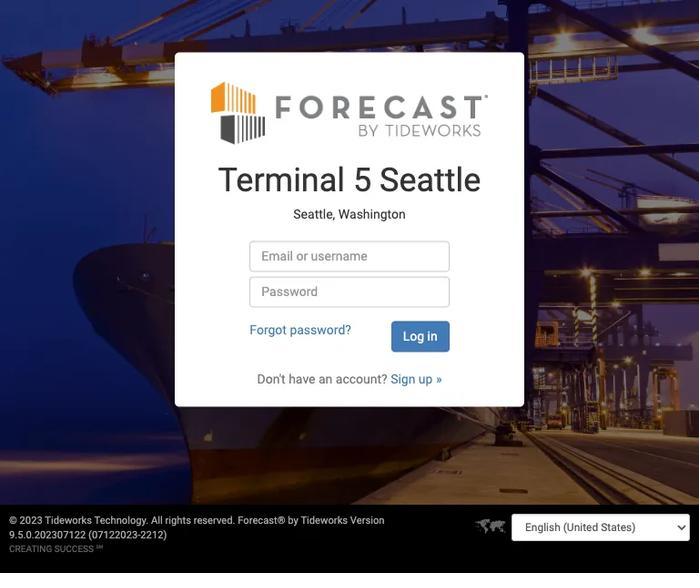 Task type: vqa. For each thing, say whether or not it's contained in the screenshot.
— to the middle
no



Task type: locate. For each thing, give the bounding box(es) containing it.
2 tideworks from the left
[[301, 515, 348, 527]]

1 horizontal spatial tideworks
[[301, 515, 348, 527]]

sign up » link
[[391, 372, 442, 386]]

forgot password? link
[[250, 323, 352, 337]]

tideworks up 9.5.0.202307122
[[45, 515, 92, 527]]

seattle
[[380, 161, 481, 200]]

tideworks for 2023
[[45, 515, 92, 527]]

tideworks inside forecast® by tideworks version 9.5.0.202307122 (07122023-2212) creating success ℠
[[301, 515, 348, 527]]

seattle,
[[294, 208, 336, 222]]

tideworks right by
[[301, 515, 348, 527]]

1 tideworks from the left
[[45, 515, 92, 527]]

sign
[[391, 372, 416, 386]]

forecast® by tideworks version 9.5.0.202307122 (07122023-2212) creating success ℠
[[9, 515, 385, 554]]

by
[[288, 515, 299, 527]]

an
[[319, 372, 333, 386]]

Email or username text field
[[250, 241, 450, 272]]

Password password field
[[250, 276, 450, 307]]

have
[[289, 372, 316, 386]]

version
[[351, 515, 385, 527]]

0 horizontal spatial tideworks
[[45, 515, 92, 527]]

tideworks for by
[[301, 515, 348, 527]]

9.5.0.202307122
[[9, 529, 86, 541]]

© 2023 tideworks technology. all rights reserved.
[[9, 515, 238, 527]]

creating
[[9, 544, 52, 554]]

account?
[[336, 372, 388, 386]]

tideworks
[[45, 515, 92, 527], [301, 515, 348, 527]]

password?
[[290, 323, 352, 337]]

log in button
[[392, 321, 450, 352]]

rights
[[165, 515, 191, 527]]



Task type: describe. For each thing, give the bounding box(es) containing it.
up
[[419, 372, 433, 386]]

forecast® by tideworks image
[[211, 79, 488, 145]]

terminal
[[218, 161, 345, 200]]

℠
[[96, 544, 103, 554]]

(07122023-
[[88, 529, 141, 541]]

success
[[54, 544, 94, 554]]

5
[[354, 161, 372, 200]]

reserved.
[[194, 515, 236, 527]]

washington
[[339, 208, 406, 222]]

don't
[[257, 372, 286, 386]]

2023
[[20, 515, 43, 527]]

»
[[436, 372, 442, 386]]

don't have an account? sign up »
[[257, 372, 442, 386]]

technology.
[[94, 515, 149, 527]]

forgot password? log in
[[250, 323, 438, 344]]

forecast®
[[238, 515, 286, 527]]

log
[[403, 329, 425, 344]]

terminal 5 seattle seattle, washington
[[218, 161, 481, 222]]

2212)
[[141, 529, 167, 541]]

©
[[9, 515, 17, 527]]

all
[[151, 515, 163, 527]]

in
[[428, 329, 438, 344]]

forgot
[[250, 323, 287, 337]]



